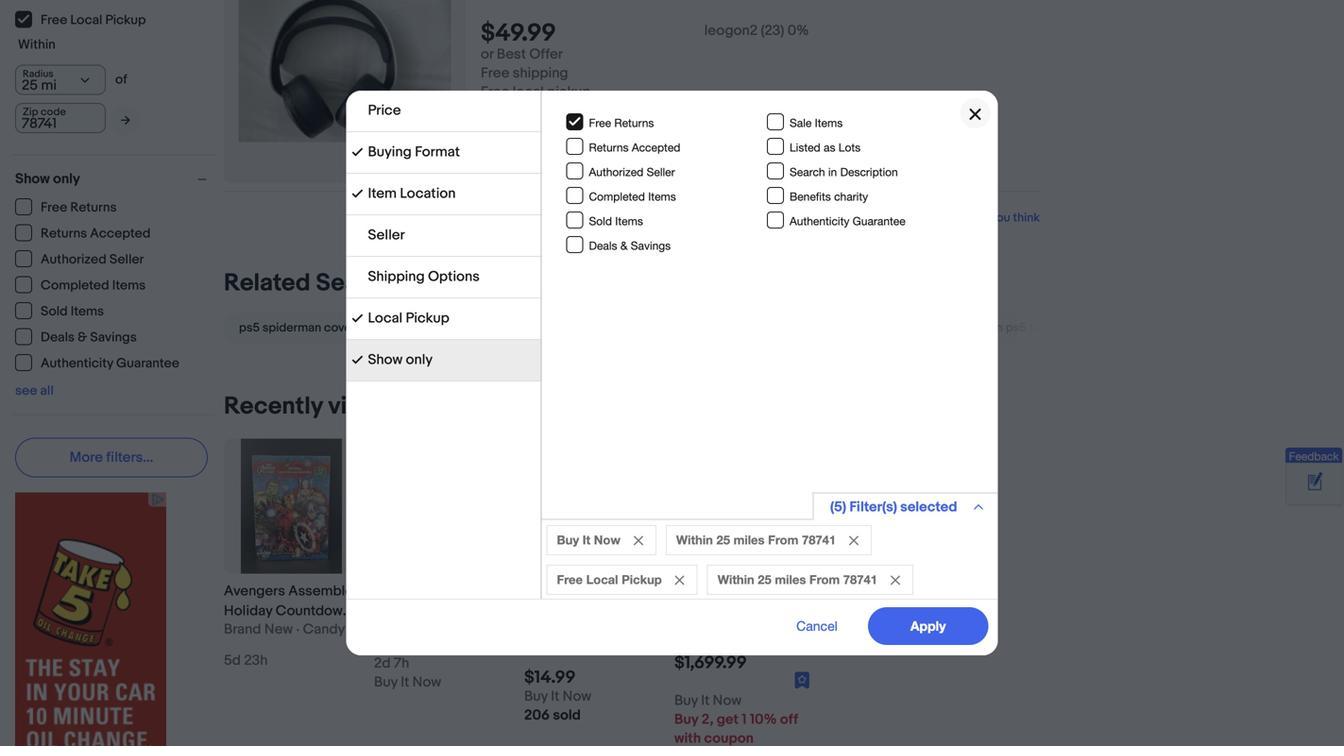 Task type: describe. For each thing, give the bounding box(es) containing it.
sony playstation 5 pulse 3d wireless gaming headset ps5 - white (no dongle) image
[[239, 0, 451, 142]]

2,
[[702, 712, 714, 729]]

completed inside dialog
[[589, 190, 645, 203]]

remove filter - buying format - buy it now image
[[634, 536, 643, 546]]

$49.99
[[481, 19, 556, 48]]

buy it now buy 2, get 1 10% off with coupon
[[675, 693, 798, 746]]

$79.99 $1,699.99
[[675, 633, 747, 674]]

cancel button
[[776, 608, 859, 645]]

buying format
[[368, 144, 460, 161]]

winnie
[[571, 623, 615, 640]]

(2) link
[[524, 639, 620, 656]]

tab list inside dialog
[[346, 91, 541, 382]]

now inside dialog
[[594, 533, 621, 548]]

cover for disc
[[324, 321, 355, 335]]

0 horizontal spatial local
[[70, 12, 102, 28]]

filter applied image for buying
[[352, 146, 363, 158]]

the
[[618, 623, 641, 640]]

location
[[400, 185, 456, 202]]

candy inside avengers assemble holiday countdown calendar unopened frankford candy marvel
[[288, 643, 330, 660]]

1/4 - 2 ct t.w. natural diamond studs in 14k white or yellow gold
[[675, 583, 810, 660]]

1 vertical spatial deals
[[41, 330, 75, 346]]

ps5 for spiderman ps5 faceplate
[[1006, 321, 1027, 335]]

authenticity inside dialog
[[790, 214, 850, 227]]

natural
[[764, 583, 810, 600]]

hallmark crayola bright sledding colors #10 series 1998 christmas ornaments
[[374, 583, 503, 699]]

completed items inside dialog
[[589, 190, 676, 203]]

sledding
[[374, 623, 442, 640]]

$1,699.99
[[675, 653, 747, 674]]

returns accepted inside dialog
[[589, 141, 681, 154]]

item
[[368, 185, 397, 202]]

of
[[115, 72, 127, 88]]

lots
[[839, 141, 861, 154]]

show only for show only dropdown button
[[15, 171, 80, 188]]

show only button
[[15, 171, 215, 188]]

item location tab
[[346, 174, 541, 215]]

searches
[[316, 269, 420, 298]]

disney
[[524, 623, 568, 640]]

miles for remove filter - local pickup - within 25 miles from 78741 icon
[[775, 573, 806, 587]]

diamond
[[675, 603, 733, 620]]

from for remove filter - item location - within 25 miles from 78741 image
[[768, 533, 799, 548]]

coupon
[[704, 730, 754, 746]]

more
[[70, 449, 103, 466]]

item location
[[368, 185, 456, 202]]

shipping options
[[368, 268, 480, 285]]

5d
[[224, 653, 241, 670]]

10%
[[750, 712, 777, 729]]

$79.99
[[675, 633, 727, 653]]

free local pickup inside dialog
[[557, 573, 662, 587]]

<
[[481, 103, 489, 120]]

0 horizontal spatial pickup
[[105, 12, 146, 28]]

now inside $14.99 buy it now 206 sold
[[563, 689, 592, 706]]

1/4
[[675, 583, 694, 600]]

0 horizontal spatial authorized
[[41, 252, 107, 268]]

benefits
[[790, 190, 831, 203]]

buy inside $7.99 2d 7h buy it now
[[374, 674, 398, 691]]

completed items link
[[15, 276, 147, 294]]

1 vertical spatial authenticity guarantee
[[41, 356, 179, 372]]

holiday
[[224, 603, 273, 620]]

guarantee inside dialog
[[853, 214, 906, 227]]

2
[[705, 583, 713, 600]]

or inside 1/4 - 2 ct t.w. natural diamond studs in 14k white or yellow gold
[[739, 623, 752, 640]]

2 horizontal spatial seller
[[647, 165, 675, 178]]

1 vertical spatial returns accepted
[[41, 226, 151, 242]]

viewed
[[328, 392, 407, 421]]

only for show only tab
[[406, 352, 433, 369]]

spiderman ps5 faceplate
[[944, 321, 1082, 335]]

new
[[264, 621, 293, 638]]

hallmark crayola bright sledding colors #10 series 1998 christmas ornaments heading
[[374, 583, 503, 699]]

$7.99
[[374, 633, 416, 653]]

it inside $14.99 buy it now 206 sold
[[551, 689, 560, 706]]

format
[[415, 144, 460, 161]]

free returns inside dialog
[[589, 116, 654, 129]]

all
[[40, 383, 54, 399]]

free local pickup link
[[15, 11, 147, 28]]

1/4 - 2 ct t.w. natural diamond studs in 14k white or yellow gold image
[[675, 439, 810, 574]]

advertisement region
[[15, 493, 166, 746]]

yellow
[[755, 623, 797, 640]]

colors
[[446, 623, 503, 640]]

local inside tab
[[368, 310, 403, 327]]

best
[[497, 46, 526, 63]]

christmas
[[374, 662, 453, 679]]

buy inside $14.99 buy it now 206 sold
[[524, 689, 548, 706]]

0 horizontal spatial accepted
[[90, 226, 151, 242]]

series
[[400, 643, 445, 660]]

t.w.
[[736, 583, 761, 600]]

cover for digital
[[504, 321, 536, 335]]

authenticity guarantee link
[[15, 354, 180, 372]]

& inside dialog
[[621, 239, 628, 252]]

ornaments
[[374, 682, 460, 699]]

0 horizontal spatial savings
[[90, 330, 137, 346]]

calendar
[[224, 623, 282, 640]]

1 vertical spatial deals & savings
[[41, 330, 137, 346]]

avengers assemble holiday countdown calendar unopened frankford candy marvel image
[[241, 439, 342, 574]]

from for remove filter - local pickup - within 25 miles from 78741 icon
[[810, 573, 840, 587]]

2 vertical spatial seller
[[110, 252, 144, 268]]

·
[[296, 621, 300, 638]]

plush
[[579, 603, 614, 620]]

us
[[946, 211, 959, 225]]

0%
[[788, 22, 809, 39]]

recently
[[224, 392, 323, 421]]

2 vertical spatial pickup
[[622, 573, 662, 587]]

sold items inside sold items link
[[41, 304, 104, 320]]

savings inside dialog
[[631, 239, 671, 252]]

(2)
[[606, 640, 620, 656]]

0 horizontal spatial sold
[[41, 304, 68, 320]]

tell us what you think link
[[925, 211, 1040, 225]]

25 for remove filter - item location - within 25 miles from 78741 image
[[717, 533, 730, 548]]

mi
[[504, 103, 519, 120]]

pooh
[[524, 643, 557, 660]]

remove filter - local pickup - free local pickup image
[[675, 576, 685, 585]]

1/4 - 2 ct t.w. natural diamond studs in 14k white or yellow gold link
[[675, 582, 810, 660]]

1 vertical spatial authenticity
[[41, 356, 113, 372]]

disc
[[358, 321, 382, 335]]

78741 inside "leogon2 (23) 0% or best offer free shipping free local pickup < 5 mi from 78741"
[[556, 103, 591, 120]]

1/4 - 2 ct t.w. natural diamond studs in 14k white or yellow gold heading
[[675, 583, 810, 660]]

within for remove filter - item location - within 25 miles from 78741 image
[[676, 533, 713, 548]]

apply within filter image
[[121, 114, 130, 126]]

options
[[428, 268, 480, 285]]

squishmallow kellytoy plush disney winnie the pooh tigger 8" inch nwt new
[[524, 583, 648, 679]]

listed
[[790, 141, 821, 154]]

description
[[841, 165, 898, 178]]

8"
[[605, 643, 618, 660]]

filter applied image
[[352, 188, 363, 199]]

buying format tab
[[346, 132, 541, 174]]

1 vertical spatial seller
[[368, 227, 405, 244]]

avengers
[[224, 583, 285, 600]]

leogon2 (23) 0% or best offer free shipping free local pickup < 5 mi from 78741
[[481, 22, 809, 120]]

inch
[[621, 643, 648, 660]]

0 horizontal spatial completed
[[41, 278, 109, 294]]

nwt
[[524, 662, 555, 679]]

show for show only tab
[[368, 352, 403, 369]]

(5) filter(s) selected
[[831, 499, 958, 516]]

only for show only dropdown button
[[53, 171, 80, 188]]

dialog containing price
[[0, 0, 1345, 746]]

1 vertical spatial free returns
[[41, 200, 117, 216]]

sold inside dialog
[[589, 214, 612, 227]]

$14.99
[[524, 668, 576, 689]]

filter(s)
[[850, 499, 897, 516]]

tigger
[[561, 643, 602, 660]]

25 for remove filter - local pickup - within 25 miles from 78741 icon
[[758, 573, 772, 587]]

listed as lots
[[790, 141, 861, 154]]

shipping
[[513, 65, 569, 82]]

brand new · candy
[[224, 621, 345, 638]]

2 vertical spatial local
[[586, 573, 618, 587]]



Task type: vqa. For each thing, say whether or not it's contained in the screenshot.
219 RESULTS on the left
no



Task type: locate. For each thing, give the bounding box(es) containing it.
sold items inside dialog
[[589, 214, 643, 227]]

it left remove filter - buying format - buy it now image
[[583, 533, 591, 548]]

deals inside dialog
[[589, 239, 617, 252]]

see all button
[[15, 383, 54, 399]]

78741
[[556, 103, 591, 120], [802, 533, 836, 548], [844, 573, 878, 587]]

2d
[[374, 655, 391, 672]]

only inside tab
[[406, 352, 433, 369]]

guarantee down deals & savings link
[[116, 356, 179, 372]]

filter applied image for local
[[352, 313, 363, 324]]

pickup down shipping options
[[406, 310, 450, 327]]

show only tab
[[346, 340, 541, 382]]

2 vertical spatial 78741
[[844, 573, 878, 587]]

authenticity guarantee down charity
[[790, 214, 906, 227]]

sale items
[[790, 116, 843, 129]]

guarantee
[[853, 214, 906, 227], [116, 356, 179, 372]]

guarantee down charity
[[853, 214, 906, 227]]

pickup left remove filter - local pickup - free local pickup icon
[[622, 573, 662, 587]]

filter applied image down searches
[[352, 313, 363, 324]]

1 vertical spatial only
[[406, 352, 433, 369]]

ps5 up show only tab
[[481, 321, 502, 335]]

ps5 down related
[[239, 321, 260, 335]]

returns accepted link
[[15, 224, 152, 242]]

23h
[[244, 653, 268, 670]]

show for show only dropdown button
[[15, 171, 50, 188]]

3 ps5 from the left
[[1006, 321, 1027, 335]]

#10
[[374, 643, 397, 660]]

206
[[524, 707, 550, 724]]

accepted up the authorized seller link
[[90, 226, 151, 242]]

1 filter applied image from the top
[[352, 146, 363, 158]]

2 filter applied image from the top
[[352, 313, 363, 324]]

show only for show only tab
[[368, 352, 433, 369]]

authorized seller
[[589, 165, 675, 178], [41, 252, 144, 268]]

buy it now
[[557, 533, 621, 548]]

1 vertical spatial in
[[776, 603, 787, 620]]

0 horizontal spatial show only
[[15, 171, 80, 188]]

0 horizontal spatial seller
[[110, 252, 144, 268]]

you
[[991, 211, 1011, 225]]

price
[[368, 102, 401, 119]]

0 vertical spatial returns accepted
[[589, 141, 681, 154]]

0 horizontal spatial &
[[78, 330, 87, 346]]

search
[[790, 165, 825, 178]]

now left remove filter - buying format - buy it now image
[[594, 533, 621, 548]]

authenticity guarantee inside dialog
[[790, 214, 906, 227]]

free local pickup up of
[[41, 12, 146, 28]]

unopened
[[286, 623, 353, 640]]

sale
[[790, 116, 812, 129]]

tell us what you think
[[925, 211, 1040, 225]]

14k
[[675, 623, 695, 640]]

within 25 miles from 78741 for remove filter - local pickup - within 25 miles from 78741 icon
[[718, 573, 878, 587]]

buy inside dialog
[[557, 533, 579, 548]]

local pickup
[[368, 310, 450, 327]]

returns
[[615, 116, 654, 129], [589, 141, 629, 154], [70, 200, 117, 216], [41, 226, 87, 242]]

filter applied image down disc
[[352, 354, 363, 366]]

in inside dialog
[[829, 165, 837, 178]]

returns accepted down "leogon2 (23) 0% or best offer free shipping free local pickup < 5 mi from 78741"
[[589, 141, 681, 154]]

1 vertical spatial free local pickup
[[557, 573, 662, 587]]

accepted down "leogon2 (23) 0% or best offer free shipping free local pickup < 5 mi from 78741"
[[632, 141, 681, 154]]

as
[[824, 141, 836, 154]]

0 vertical spatial free local pickup
[[41, 12, 146, 28]]

pickup inside tab
[[406, 310, 450, 327]]

1 horizontal spatial free returns
[[589, 116, 654, 129]]

0 vertical spatial authorized
[[589, 165, 644, 178]]

brand
[[224, 621, 261, 638]]

3 filter applied image from the top
[[352, 354, 363, 366]]

studs
[[736, 603, 773, 620]]

0 vertical spatial accepted
[[632, 141, 681, 154]]

or
[[481, 46, 494, 63], [739, 623, 752, 640]]

completed
[[589, 190, 645, 203], [41, 278, 109, 294]]

1 vertical spatial sold
[[41, 304, 68, 320]]

show down disc
[[368, 352, 403, 369]]

0 vertical spatial deals & savings
[[589, 239, 671, 252]]

only up free returns link
[[53, 171, 80, 188]]

2 horizontal spatial within
[[718, 573, 755, 587]]

1 horizontal spatial within
[[676, 533, 713, 548]]

0 horizontal spatial only
[[53, 171, 80, 188]]

2 spiderman from the left
[[419, 321, 478, 335]]

cover left disc
[[324, 321, 355, 335]]

avengers assemble holiday countdown calendar unopened frankford candy marvel heading
[[224, 583, 353, 679]]

it inside dialog
[[583, 533, 591, 548]]

spiderman ps5 cover digital
[[419, 321, 573, 335]]

candy down countdown
[[303, 621, 345, 638]]

candy down the unopened
[[288, 643, 330, 660]]

now
[[594, 533, 621, 548], [413, 674, 441, 691], [563, 689, 592, 706], [713, 693, 742, 710]]

0 vertical spatial in
[[829, 165, 837, 178]]

show only down local pickup in the top left of the page
[[368, 352, 433, 369]]

authorized inside dialog
[[589, 165, 644, 178]]

1 horizontal spatial cover
[[504, 321, 536, 335]]

leogon2
[[705, 22, 758, 39]]

now inside buy it now buy 2, get 1 10% off with coupon
[[713, 693, 742, 710]]

in down the as
[[829, 165, 837, 178]]

it inside buy it now buy 2, get 1 10% off with coupon
[[701, 693, 710, 710]]

accepted
[[632, 141, 681, 154], [90, 226, 151, 242]]

miles right t.w.
[[775, 573, 806, 587]]

1 horizontal spatial free local pickup
[[557, 573, 662, 587]]

cover
[[324, 321, 355, 335], [504, 321, 536, 335]]

spiderman ps5 faceplate link
[[929, 313, 1104, 343]]

show only up free returns link
[[15, 171, 80, 188]]

pickup up of
[[105, 12, 146, 28]]

spiderman for spiderman ps5 faceplate
[[944, 321, 1003, 335]]

shipping
[[368, 268, 425, 285]]

(5) filter(s) selected button
[[813, 492, 998, 521]]

1 horizontal spatial 78741
[[802, 533, 836, 548]]

filter applied image for show
[[352, 354, 363, 366]]

1 vertical spatial savings
[[90, 330, 137, 346]]

1 vertical spatial 78741
[[802, 533, 836, 548]]

1 vertical spatial miles
[[775, 573, 806, 587]]

$14.99 buy it now 206 sold
[[524, 668, 592, 724]]

0 vertical spatial miles
[[734, 533, 765, 548]]

filter applied image inside buying format tab
[[352, 146, 363, 158]]

candy
[[303, 621, 345, 638], [288, 643, 330, 660]]

dialog
[[0, 0, 1345, 746]]

new
[[558, 662, 589, 679]]

0 horizontal spatial ps5
[[239, 321, 260, 335]]

1 vertical spatial pickup
[[406, 310, 450, 327]]

authenticity down deals & savings link
[[41, 356, 113, 372]]

1 ps5 from the left
[[239, 321, 260, 335]]

spiderman for spiderman ps5 cover digital
[[419, 321, 478, 335]]

1
[[742, 712, 747, 729]]

now up get
[[713, 693, 742, 710]]

spiderman down related
[[263, 321, 321, 335]]

off
[[780, 712, 798, 729]]

within up remove filter - local pickup - free local pickup icon
[[676, 533, 713, 548]]

1 horizontal spatial from
[[810, 573, 840, 587]]

kellytoy
[[524, 603, 576, 620]]

authenticity down benefits
[[790, 214, 850, 227]]

0 vertical spatial completed items
[[589, 190, 676, 203]]

2 cover from the left
[[504, 321, 536, 335]]

tab list containing price
[[346, 91, 541, 382]]

0 horizontal spatial show
[[15, 171, 50, 188]]

get
[[717, 712, 739, 729]]

show inside tab
[[368, 352, 403, 369]]

or inside "leogon2 (23) 0% or best offer free shipping free local pickup < 5 mi from 78741"
[[481, 46, 494, 63]]

or left 'best'
[[481, 46, 494, 63]]

free returns down pickup
[[589, 116, 654, 129]]

1 vertical spatial authorized
[[41, 252, 107, 268]]

0 vertical spatial &
[[621, 239, 628, 252]]

within 25 miles from 78741
[[676, 533, 836, 548], [718, 573, 878, 587]]

0 vertical spatial savings
[[631, 239, 671, 252]]

0 vertical spatial guarantee
[[853, 214, 906, 227]]

pickup
[[547, 84, 591, 101]]

0 vertical spatial from
[[768, 533, 799, 548]]

in inside 1/4 - 2 ct t.w. natural diamond studs in 14k white or yellow gold
[[776, 603, 787, 620]]

show up free returns link
[[15, 171, 50, 188]]

countdown
[[276, 603, 351, 620]]

78741 left remove filter - local pickup - within 25 miles from 78741 icon
[[844, 573, 878, 587]]

benefits charity
[[790, 190, 868, 203]]

78741 for remove filter - local pickup - within 25 miles from 78741 icon
[[844, 573, 878, 587]]

0 vertical spatial authorized seller
[[589, 165, 675, 178]]

spiderman left faceplate
[[944, 321, 1003, 335]]

crayola
[[374, 603, 439, 620]]

filter applied image
[[352, 146, 363, 158], [352, 313, 363, 324], [352, 354, 363, 366]]

authorized up completed items link
[[41, 252, 107, 268]]

within down free local pickup link
[[18, 37, 56, 53]]

1 horizontal spatial sold
[[589, 214, 612, 227]]

filter applied image left buying
[[352, 146, 363, 158]]

remove filter - local pickup - within 25 miles from 78741 image
[[891, 576, 900, 585]]

0 horizontal spatial within
[[18, 37, 56, 53]]

1 horizontal spatial 25
[[758, 573, 772, 587]]

0 vertical spatial or
[[481, 46, 494, 63]]

it up the sold at the bottom of page
[[551, 689, 560, 706]]

0 vertical spatial local
[[70, 12, 102, 28]]

related searches
[[224, 269, 420, 298]]

1 horizontal spatial returns accepted
[[589, 141, 681, 154]]

1 vertical spatial completed
[[41, 278, 109, 294]]

ct
[[717, 583, 733, 600]]

gold
[[675, 643, 707, 660]]

apply button
[[868, 608, 989, 645]]

0 vertical spatial authenticity
[[790, 214, 850, 227]]

1 horizontal spatial or
[[739, 623, 752, 640]]

think
[[1013, 211, 1040, 225]]

0 vertical spatial filter applied image
[[352, 146, 363, 158]]

25 up "ct"
[[717, 533, 730, 548]]

ps5 for spiderman ps5 cover digital
[[481, 321, 502, 335]]

filter applied image inside show only tab
[[352, 354, 363, 366]]

0 horizontal spatial 78741
[[556, 103, 591, 120]]

0 vertical spatial within
[[18, 37, 56, 53]]

see
[[15, 383, 37, 399]]

in
[[829, 165, 837, 178], [776, 603, 787, 620]]

0 vertical spatial seller
[[647, 165, 675, 178]]

items
[[412, 392, 474, 421]]

remove filter - item location - within 25 miles from 78741 image
[[850, 536, 859, 546]]

1 horizontal spatial deals & savings
[[589, 239, 671, 252]]

1 vertical spatial completed items
[[41, 278, 146, 294]]

feedback
[[1289, 450, 1339, 463]]

1 horizontal spatial pickup
[[406, 310, 450, 327]]

from right natural at bottom
[[810, 573, 840, 587]]

it
[[583, 533, 591, 548], [401, 674, 409, 691], [551, 689, 560, 706], [701, 693, 710, 710]]

free returns up returns accepted link
[[41, 200, 117, 216]]

1 vertical spatial 25
[[758, 573, 772, 587]]

tab list
[[346, 91, 541, 382]]

0 horizontal spatial returns accepted
[[41, 226, 151, 242]]

0 horizontal spatial free local pickup
[[41, 12, 146, 28]]

local pickup tab
[[346, 299, 541, 340]]

0 horizontal spatial authenticity
[[41, 356, 113, 372]]

None text field
[[15, 103, 106, 133]]

5d 23h
[[224, 653, 268, 670]]

1 horizontal spatial authenticity guarantee
[[790, 214, 906, 227]]

with
[[675, 730, 701, 746]]

1 cover from the left
[[324, 321, 355, 335]]

1 horizontal spatial only
[[406, 352, 433, 369]]

cover left "digital"
[[504, 321, 536, 335]]

5
[[492, 103, 500, 120]]

25 up studs
[[758, 573, 772, 587]]

within right 2
[[718, 573, 755, 587]]

0 vertical spatial sold items
[[589, 214, 643, 227]]

free returns link
[[15, 198, 118, 216]]

accepted inside dialog
[[632, 141, 681, 154]]

spiderman up show only tab
[[419, 321, 478, 335]]

2 ps5 from the left
[[481, 321, 502, 335]]

0 horizontal spatial authenticity guarantee
[[41, 356, 179, 372]]

returns accepted
[[589, 141, 681, 154], [41, 226, 151, 242]]

spiderman ps5 cover digital link
[[404, 313, 596, 343]]

squishmallow kellytoy plush disney winnie the pooh tigger 8" inch nwt new image
[[530, 439, 654, 574]]

1 vertical spatial from
[[810, 573, 840, 587]]

1 vertical spatial guarantee
[[116, 356, 179, 372]]

authenticity guarantee down deals & savings link
[[41, 356, 179, 372]]

(5)
[[831, 499, 847, 516]]

deals & savings inside dialog
[[589, 239, 671, 252]]

within 25 miles from 78741 for remove filter - item location - within 25 miles from 78741 image
[[676, 533, 836, 548]]

sold items link
[[15, 302, 105, 320]]

1 vertical spatial authorized seller
[[41, 252, 144, 268]]

0 horizontal spatial spiderman
[[263, 321, 321, 335]]

0 vertical spatial candy
[[303, 621, 345, 638]]

apply
[[911, 618, 946, 634]]

miles for remove filter - item location - within 25 miles from 78741 image
[[734, 533, 765, 548]]

0 horizontal spatial sold items
[[41, 304, 104, 320]]

0 horizontal spatial guarantee
[[116, 356, 179, 372]]

now inside $7.99 2d 7h buy it now
[[413, 674, 441, 691]]

0 horizontal spatial 25
[[717, 533, 730, 548]]

0 horizontal spatial authorized seller
[[41, 252, 144, 268]]

1 horizontal spatial ps5
[[481, 321, 502, 335]]

frankford
[[224, 643, 285, 660]]

1 vertical spatial or
[[739, 623, 752, 640]]

from up natural at bottom
[[768, 533, 799, 548]]

78741 for remove filter - item location - within 25 miles from 78741 image
[[802, 533, 836, 548]]

0 vertical spatial pickup
[[105, 12, 146, 28]]

2 horizontal spatial ps5
[[1006, 321, 1027, 335]]

in down natural at bottom
[[776, 603, 787, 620]]

0 vertical spatial free returns
[[589, 116, 654, 129]]

1 horizontal spatial guarantee
[[853, 214, 906, 227]]

miles up t.w.
[[734, 533, 765, 548]]

filter applied image inside local pickup tab
[[352, 313, 363, 324]]

0 vertical spatial show only
[[15, 171, 80, 188]]

marvel
[[224, 662, 267, 679]]

or down studs
[[739, 623, 752, 640]]

ps5 left faceplate
[[1006, 321, 1027, 335]]

78741 down pickup
[[556, 103, 591, 120]]

it up 2,
[[701, 693, 710, 710]]

within for remove filter - local pickup - within 25 miles from 78741 icon
[[718, 573, 755, 587]]

0 vertical spatial sold
[[589, 214, 612, 227]]

avengers assemble holiday countdown calendar unopened frankford candy marvel
[[224, 583, 353, 679]]

-
[[697, 583, 702, 600]]

1 spiderman from the left
[[263, 321, 321, 335]]

1 vertical spatial show only
[[368, 352, 433, 369]]

1998
[[449, 643, 478, 660]]

only down local pickup in the top left of the page
[[406, 352, 433, 369]]

78741 left remove filter - item location - within 25 miles from 78741 image
[[802, 533, 836, 548]]

now down series
[[413, 674, 441, 691]]

within 25 miles from 78741 up t.w.
[[676, 533, 836, 548]]

2 horizontal spatial 78741
[[844, 573, 878, 587]]

it inside $7.99 2d 7h buy it now
[[401, 674, 409, 691]]

authenticity guarantee
[[790, 214, 906, 227], [41, 356, 179, 372]]

it down 7h on the left bottom of the page
[[401, 674, 409, 691]]

0 horizontal spatial from
[[768, 533, 799, 548]]

ps5 spiderman cover disc
[[239, 321, 382, 335]]

authorized down pickup
[[589, 165, 644, 178]]

show only inside show only tab
[[368, 352, 433, 369]]

now up the sold at the bottom of page
[[563, 689, 592, 706]]

1 horizontal spatial accepted
[[632, 141, 681, 154]]

authorized seller link
[[15, 250, 145, 268]]

1 vertical spatial &
[[78, 330, 87, 346]]

1 vertical spatial within 25 miles from 78741
[[718, 573, 878, 587]]

deals & savings link
[[15, 328, 138, 346]]

squishmallow kellytoy plush disney winnie the pooh tigger 8" inch nwt new heading
[[524, 583, 648, 679]]

within 25 miles from 78741 up cancel
[[718, 573, 878, 587]]

0 horizontal spatial deals & savings
[[41, 330, 137, 346]]

from
[[522, 103, 552, 120]]

authorized seller inside dialog
[[589, 165, 675, 178]]

1 vertical spatial sold items
[[41, 304, 104, 320]]

1 horizontal spatial sold items
[[589, 214, 643, 227]]

charity
[[834, 190, 868, 203]]

1 horizontal spatial &
[[621, 239, 628, 252]]

returns accepted up the authorized seller link
[[41, 226, 151, 242]]

free local pickup up plush
[[557, 573, 662, 587]]

3 spiderman from the left
[[944, 321, 1003, 335]]

2 vertical spatial within
[[718, 573, 755, 587]]



